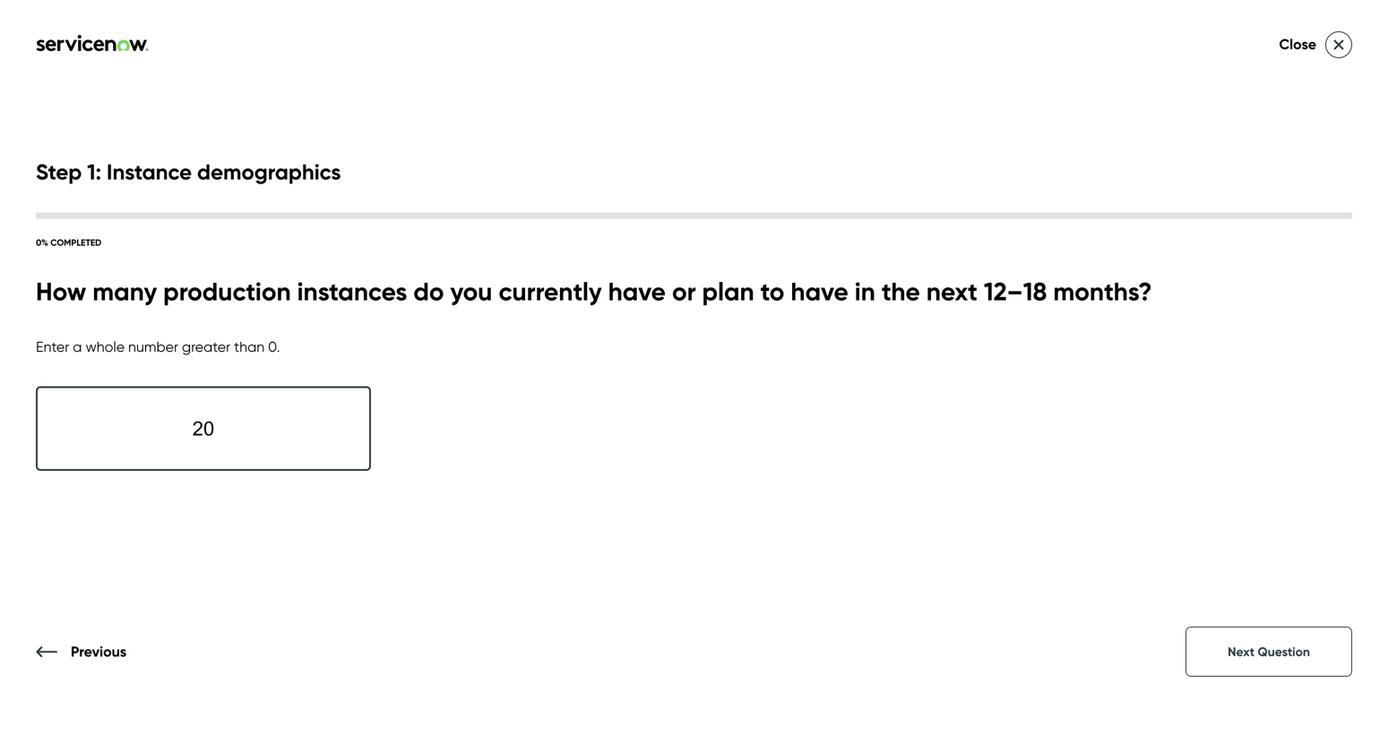 Task type: vqa. For each thing, say whether or not it's contained in the screenshot.
whole in the top of the page
yes



Task type: describe. For each thing, give the bounding box(es) containing it.
many
[[93, 276, 157, 308]]

step
[[36, 159, 82, 186]]

currently
[[499, 276, 602, 308]]

in
[[855, 276, 875, 308]]

you
[[450, 276, 492, 308]]

how
[[36, 276, 86, 308]]

production
[[163, 276, 291, 308]]

question
[[1258, 645, 1310, 660]]

or
[[672, 276, 696, 308]]

0% completed
[[36, 237, 102, 248]]

greater
[[182, 338, 230, 356]]

to
[[761, 276, 785, 308]]

servicenow platform team estimator
[[791, 196, 1323, 306]]

whole
[[86, 338, 125, 356]]

how many production instances do you currently have or plan to have in the next 12–18 months?
[[36, 276, 1152, 308]]

estimator
[[791, 252, 980, 306]]

enter a whole number greater than 0.
[[36, 338, 280, 356]]

number
[[128, 338, 178, 356]]

completed
[[50, 237, 102, 248]]

plan
[[702, 276, 754, 308]]

next question link
[[1186, 627, 1352, 678]]

connect
[[36, 642, 96, 659]]

0%
[[36, 237, 48, 248]]

Enter a number field
[[36, 387, 371, 471]]

2 have from the left
[[791, 276, 849, 308]]

demographics
[[197, 159, 341, 186]]



Task type: locate. For each thing, give the bounding box(es) containing it.
step 1: instance demographics
[[36, 159, 341, 186]]

have
[[608, 276, 666, 308], [791, 276, 849, 308]]

0.
[[268, 338, 280, 356]]

us
[[134, 642, 150, 659]]

1 have from the left
[[608, 276, 666, 308]]

instances
[[297, 276, 407, 308]]

close
[[1279, 36, 1317, 53]]

with
[[100, 642, 130, 659]]

connect with us
[[36, 642, 150, 659]]

have left in
[[791, 276, 849, 308]]

next
[[927, 276, 978, 308]]

1:
[[87, 159, 101, 186]]

do
[[413, 276, 444, 308]]

enter
[[36, 338, 69, 356]]

have left or in the top of the page
[[608, 276, 666, 308]]

12–18
[[984, 276, 1047, 308]]

next
[[1228, 645, 1255, 660]]

team
[[1215, 196, 1323, 250]]

than
[[234, 338, 265, 356]]

platform
[[1035, 196, 1204, 250]]

the
[[882, 276, 920, 308]]

months?
[[1053, 276, 1152, 308]]

instance
[[107, 159, 192, 186]]

previous
[[71, 643, 127, 661]]

0 horizontal spatial have
[[608, 276, 666, 308]]

1 horizontal spatial have
[[791, 276, 849, 308]]

next question
[[1228, 645, 1310, 660]]

a
[[73, 338, 82, 356]]

servicenow
[[791, 196, 1025, 250]]



